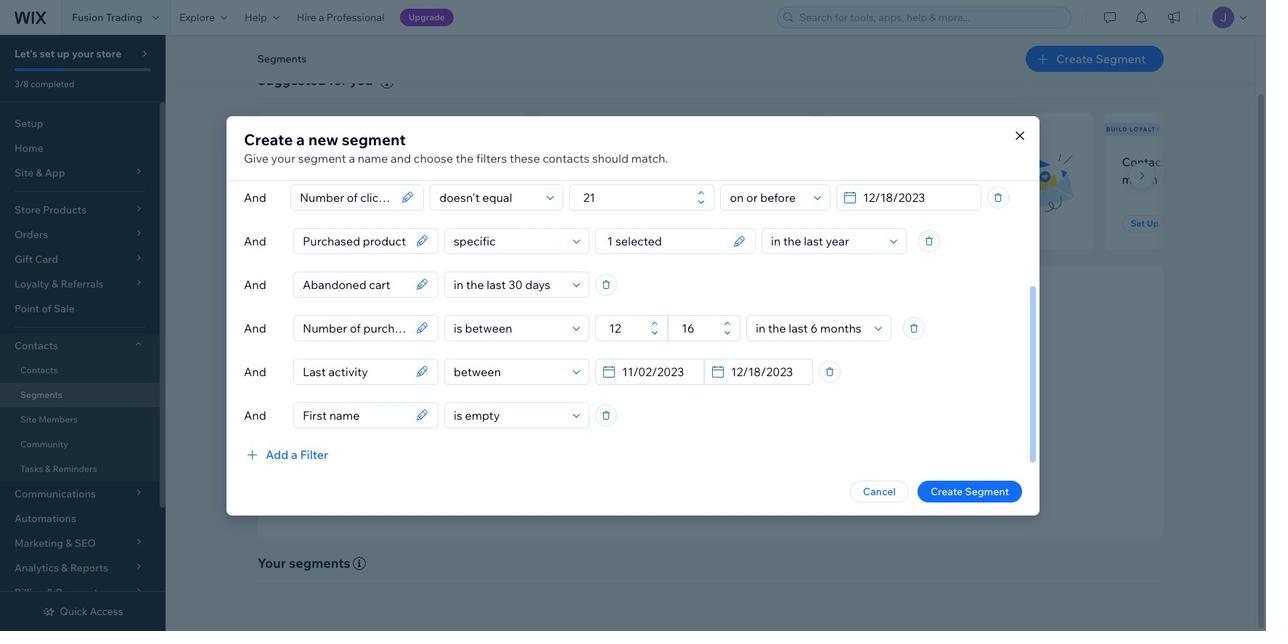 Task type: describe. For each thing, give the bounding box(es) containing it.
filter
[[300, 447, 328, 462]]

4 set up segment button from the left
[[1123, 215, 1208, 232]]

the inside create a new segment give your segment a name and choose the filters these contacts should match.
[[456, 151, 474, 165]]

up for made
[[582, 218, 594, 229]]

who for your
[[352, 155, 375, 169]]

yet
[[696, 172, 713, 187]]

contacts button
[[0, 333, 160, 358]]

build
[[823, 431, 847, 444]]

explore
[[179, 11, 215, 24]]

choose
[[414, 151, 453, 165]]

specific
[[600, 411, 637, 424]]

home link
[[0, 136, 160, 161]]

segments link
[[0, 383, 160, 407]]

reminders
[[53, 463, 97, 474]]

1 and from the top
[[244, 190, 266, 204]]

&
[[45, 463, 51, 474]]

sales
[[777, 431, 801, 444]]

sale
[[54, 302, 75, 315]]

From text field
[[605, 316, 647, 340]]

community link
[[0, 432, 160, 457]]

automations link
[[0, 506, 160, 531]]

let's set up your store
[[15, 47, 122, 60]]

set for active email subscribers who clicked on your campaign
[[849, 218, 863, 229]]

create inside create a new segment give your segment a name and choose the filters these contacts should match.
[[244, 130, 293, 149]]

0 vertical spatial create segment
[[1057, 52, 1147, 66]]

groups
[[640, 411, 673, 424]]

3 and from the top
[[244, 277, 266, 292]]

contacts link
[[0, 358, 160, 383]]

drive
[[751, 431, 774, 444]]

for
[[329, 72, 347, 89]]

and inside create a new segment give your segment a name and choose the filters these contacts should match.
[[391, 151, 411, 165]]

your inside create a new segment give your segment a name and choose the filters these contacts should match.
[[271, 151, 296, 165]]

2 and from the top
[[244, 234, 266, 248]]

2 vertical spatial select an option field
[[752, 316, 871, 340]]

set up segment for made
[[566, 218, 634, 229]]

create a new segment give your segment a name and choose the filters these contacts should match.
[[244, 130, 668, 165]]

To text field
[[678, 316, 720, 340]]

Search for tools, apps, help & more... field
[[795, 7, 1067, 28]]

fusion
[[72, 11, 104, 24]]

haven't
[[557, 172, 597, 187]]

3/8
[[15, 78, 29, 89]]

who inside active email subscribers who clicked on your campaign
[[976, 155, 999, 169]]

quick
[[60, 605, 88, 618]]

set up segment button for subscribed
[[275, 215, 361, 232]]

create inside reach the right target audience create specific groups of contacts that update automatically send personalized email campaigns to drive sales and build trust
[[566, 411, 598, 424]]

site members link
[[0, 407, 160, 432]]

a left the "name"
[[349, 151, 355, 165]]

email inside active email subscribers who clicked on your campaign
[[877, 155, 907, 169]]

point of sale link
[[0, 296, 160, 321]]

4 set from the left
[[1131, 218, 1146, 229]]

subscribers inside active email subscribers who clicked on your campaign
[[910, 155, 974, 169]]

new for new contacts who recently subscribed to your mailing list
[[275, 155, 300, 169]]

contacts inside reach the right target audience create specific groups of contacts that update automatically send personalized email campaigns to drive sales and build trust
[[687, 411, 728, 424]]

hire a professional link
[[288, 0, 393, 35]]

new subscribers
[[259, 126, 327, 133]]

setup
[[15, 117, 43, 130]]

your inside sidebar element
[[72, 47, 94, 60]]

hire
[[297, 11, 317, 24]]

automatically
[[788, 411, 852, 424]]

0 vertical spatial segment
[[342, 130, 406, 149]]

cancel
[[863, 485, 896, 498]]

on
[[881, 172, 895, 187]]

give
[[244, 151, 269, 165]]

a inside button
[[291, 447, 298, 462]]

build loyalty
[[1107, 126, 1161, 133]]

segments for segments button in the left of the page
[[257, 52, 307, 65]]

your
[[257, 555, 286, 571]]

quick access
[[60, 605, 123, 618]]

create segment button for cancel
[[918, 480, 1023, 502]]

point of sale
[[15, 302, 75, 315]]

1 vertical spatial 12/18/2023 field
[[727, 359, 808, 384]]

4 set up segment from the left
[[1131, 218, 1199, 229]]

up
[[57, 47, 70, 60]]

send
[[566, 431, 591, 444]]

active
[[840, 155, 875, 169]]

build
[[1107, 126, 1128, 133]]

add
[[266, 447, 289, 462]]

11/02/2023 field
[[618, 359, 699, 384]]

contacts inside new contacts who recently subscribed to your mailing list
[[302, 155, 350, 169]]

potential customers who haven't made a purchase yet
[[557, 155, 713, 187]]

tasks & reminders
[[20, 463, 97, 474]]

made
[[600, 172, 631, 187]]

right
[[678, 389, 708, 406]]

tasks
[[20, 463, 43, 474]]

contacts with a birthday th
[[1123, 155, 1267, 187]]

community
[[20, 439, 68, 450]]

set
[[40, 47, 55, 60]]

4 up from the left
[[1147, 218, 1159, 229]]

subscribed
[[275, 172, 336, 187]]

trust
[[849, 431, 872, 444]]

reach
[[614, 389, 652, 406]]

set up segment button for clicked
[[840, 215, 926, 232]]

hire a professional
[[297, 11, 385, 24]]

clicked
[[840, 172, 879, 187]]

site members
[[20, 414, 78, 425]]

5 and from the top
[[244, 364, 266, 379]]

these
[[510, 151, 540, 165]]

active email subscribers who clicked on your campaign
[[840, 155, 999, 187]]

1 horizontal spatial 12/18/2023 field
[[859, 185, 977, 210]]

access
[[90, 605, 123, 618]]

help button
[[236, 0, 288, 35]]

upgrade button
[[400, 9, 454, 26]]



Task type: locate. For each thing, give the bounding box(es) containing it.
0 vertical spatial contacts
[[1123, 155, 1172, 169]]

segments button
[[250, 48, 314, 70]]

1 horizontal spatial to
[[739, 431, 748, 444]]

segment
[[1096, 52, 1147, 66], [314, 218, 352, 229], [596, 218, 634, 229], [879, 218, 917, 229], [1161, 218, 1199, 229], [966, 485, 1010, 498]]

1 set up segment button from the left
[[275, 215, 361, 232]]

0 horizontal spatial the
[[456, 151, 474, 165]]

0 horizontal spatial to
[[339, 172, 350, 187]]

set up segment for subscribed
[[284, 218, 352, 229]]

site
[[20, 414, 37, 425]]

1 set from the left
[[284, 218, 298, 229]]

6 and from the top
[[244, 408, 266, 422]]

0 vertical spatial of
[[42, 302, 51, 315]]

1 vertical spatial of
[[675, 411, 685, 424]]

set
[[284, 218, 298, 229], [566, 218, 580, 229], [849, 218, 863, 229], [1131, 218, 1146, 229]]

contacts down the 'contacts' dropdown button
[[20, 365, 58, 376]]

setup link
[[0, 111, 160, 136]]

1 vertical spatial create segment
[[931, 485, 1010, 498]]

a down customers
[[633, 172, 640, 187]]

1 set up segment from the left
[[284, 218, 352, 229]]

who up "purchase"
[[669, 155, 692, 169]]

1 horizontal spatial segments
[[257, 52, 307, 65]]

filters
[[477, 151, 507, 165]]

new for new subscribers
[[259, 126, 275, 133]]

0 horizontal spatial and
[[391, 151, 411, 165]]

1 vertical spatial contacts
[[15, 339, 58, 352]]

mailing
[[380, 172, 420, 187]]

to inside reach the right target audience create specific groups of contacts that update automatically send personalized email campaigns to drive sales and build trust
[[739, 431, 748, 444]]

up down contacts with a birthday th
[[1147, 218, 1159, 229]]

12/18/2023 field down active
[[859, 185, 977, 210]]

up for subscribed
[[300, 218, 312, 229]]

subscribers down suggested
[[277, 126, 327, 133]]

new
[[308, 130, 339, 149]]

email
[[877, 155, 907, 169], [656, 431, 682, 444]]

3 up from the left
[[865, 218, 877, 229]]

fusion trading
[[72, 11, 142, 24]]

upgrade
[[409, 12, 445, 23]]

of left "sale"
[[42, 302, 51, 315]]

3/8 completed
[[15, 78, 74, 89]]

0 vertical spatial select an option field
[[726, 185, 810, 210]]

a inside potential customers who haven't made a purchase yet
[[633, 172, 640, 187]]

2 set up segment button from the left
[[557, 215, 643, 232]]

home
[[15, 142, 43, 155]]

set up segment down contacts with a birthday th
[[1131, 218, 1199, 229]]

your segments
[[257, 555, 351, 571]]

1 vertical spatial segment
[[298, 151, 346, 165]]

segment up the "name"
[[342, 130, 406, 149]]

who inside new contacts who recently subscribed to your mailing list
[[352, 155, 375, 169]]

your inside active email subscribers who clicked on your campaign
[[898, 172, 922, 187]]

customers
[[609, 155, 667, 169]]

2 who from the left
[[669, 155, 692, 169]]

match.
[[632, 151, 668, 165]]

1 vertical spatial segments
[[20, 389, 62, 400]]

segments up suggested
[[257, 52, 307, 65]]

1 who from the left
[[352, 155, 375, 169]]

1 vertical spatial new
[[275, 155, 300, 169]]

select an option field for enter a number text field
[[726, 185, 810, 210]]

new contacts who recently subscribed to your mailing list
[[275, 155, 439, 187]]

a right "with"
[[1201, 155, 1207, 169]]

who inside potential customers who haven't made a purchase yet
[[669, 155, 692, 169]]

target
[[711, 389, 748, 406]]

contacts up campaigns
[[687, 411, 728, 424]]

1 horizontal spatial email
[[877, 155, 907, 169]]

th
[[1259, 155, 1267, 169]]

1 vertical spatial create segment button
[[918, 480, 1023, 502]]

that
[[730, 411, 750, 424]]

3 who from the left
[[976, 155, 999, 169]]

birthday
[[1210, 155, 1256, 169]]

segment down 'new'
[[298, 151, 346, 165]]

and up mailing
[[391, 151, 411, 165]]

of inside sidebar element
[[42, 302, 51, 315]]

0 vertical spatial and
[[391, 151, 411, 165]]

segment
[[342, 130, 406, 149], [298, 151, 346, 165]]

2 up from the left
[[582, 218, 594, 229]]

you
[[350, 72, 373, 89]]

0 vertical spatial segments
[[257, 52, 307, 65]]

1 vertical spatial subscribers
[[910, 155, 974, 169]]

select an option field for select options field
[[767, 228, 886, 253]]

set for potential customers who haven't made a purchase yet
[[566, 218, 580, 229]]

help
[[245, 11, 267, 24]]

0 horizontal spatial create segment
[[931, 485, 1010, 498]]

0 vertical spatial to
[[339, 172, 350, 187]]

add a filter
[[266, 447, 328, 462]]

set up segment down on
[[849, 218, 917, 229]]

reach the right target audience create specific groups of contacts that update automatically send personalized email campaigns to drive sales and build trust
[[566, 389, 872, 444]]

1 horizontal spatial subscribers
[[910, 155, 974, 169]]

and inside reach the right target audience create specific groups of contacts that update automatically send personalized email campaigns to drive sales and build trust
[[803, 431, 821, 444]]

email up on
[[877, 155, 907, 169]]

email inside reach the right target audience create specific groups of contacts that update automatically send personalized email campaigns to drive sales and build trust
[[656, 431, 682, 444]]

to left drive
[[739, 431, 748, 444]]

up
[[300, 218, 312, 229], [582, 218, 594, 229], [865, 218, 877, 229], [1147, 218, 1159, 229]]

contacts up haven't
[[543, 151, 590, 165]]

1 horizontal spatial create segment
[[1057, 52, 1147, 66]]

who up the campaign
[[976, 155, 999, 169]]

Enter a number text field
[[579, 185, 694, 210]]

the
[[456, 151, 474, 165], [655, 389, 675, 406]]

0 horizontal spatial of
[[42, 302, 51, 315]]

set up segment button down contacts with a birthday th
[[1123, 215, 1208, 232]]

up down subscribed
[[300, 218, 312, 229]]

0 horizontal spatial contacts
[[302, 155, 350, 169]]

0 horizontal spatial 12/18/2023 field
[[727, 359, 808, 384]]

of
[[42, 302, 51, 315], [675, 411, 685, 424]]

should
[[592, 151, 629, 165]]

set up segment button down enter a number text field
[[557, 215, 643, 232]]

3 set up segment from the left
[[849, 218, 917, 229]]

members
[[39, 414, 78, 425]]

your right on
[[898, 172, 922, 187]]

of inside reach the right target audience create specific groups of contacts that update automatically send personalized email campaigns to drive sales and build trust
[[675, 411, 685, 424]]

set up segment down subscribed
[[284, 218, 352, 229]]

segments for segments link
[[20, 389, 62, 400]]

your down the "name"
[[353, 172, 377, 187]]

the inside reach the right target audience create specific groups of contacts that update automatically send personalized email campaigns to drive sales and build trust
[[655, 389, 675, 406]]

contacts down loyalty
[[1123, 155, 1172, 169]]

set up segment button for made
[[557, 215, 643, 232]]

list
[[422, 172, 439, 187]]

who left recently
[[352, 155, 375, 169]]

12/18/2023 field up audience
[[727, 359, 808, 384]]

0 horizontal spatial segments
[[20, 389, 62, 400]]

loyalty
[[1130, 126, 1161, 133]]

3 set up segment button from the left
[[840, 215, 926, 232]]

0 vertical spatial email
[[877, 155, 907, 169]]

up for clicked
[[865, 218, 877, 229]]

segments inside button
[[257, 52, 307, 65]]

audience
[[751, 389, 808, 406]]

your
[[72, 47, 94, 60], [271, 151, 296, 165], [353, 172, 377, 187], [898, 172, 922, 187]]

contacts for the 'contacts' dropdown button
[[15, 339, 58, 352]]

set up segment down enter a number text field
[[566, 218, 634, 229]]

12/18/2023 field
[[859, 185, 977, 210], [727, 359, 808, 384]]

0 horizontal spatial who
[[352, 155, 375, 169]]

campaigns
[[684, 431, 736, 444]]

to inside new contacts who recently subscribed to your mailing list
[[339, 172, 350, 187]]

professional
[[327, 11, 385, 24]]

automations
[[15, 512, 76, 525]]

2 set from the left
[[566, 218, 580, 229]]

segments
[[257, 52, 307, 65], [20, 389, 62, 400]]

new up subscribed
[[275, 155, 300, 169]]

cancel button
[[850, 480, 909, 502]]

and
[[244, 190, 266, 204], [244, 234, 266, 248], [244, 277, 266, 292], [244, 321, 266, 335], [244, 364, 266, 379], [244, 408, 266, 422]]

0 horizontal spatial email
[[656, 431, 682, 444]]

segments
[[289, 555, 351, 571]]

set up segment button down on
[[840, 215, 926, 232]]

2 vertical spatial contacts
[[20, 365, 58, 376]]

0 vertical spatial the
[[456, 151, 474, 165]]

the up the groups
[[655, 389, 675, 406]]

set up segment button
[[275, 215, 361, 232], [557, 215, 643, 232], [840, 215, 926, 232], [1123, 215, 1208, 232]]

subscribers up the campaign
[[910, 155, 974, 169]]

0 vertical spatial new
[[259, 126, 275, 133]]

a right "hire"
[[319, 11, 324, 24]]

the left filters
[[456, 151, 474, 165]]

contacts inside dropdown button
[[15, 339, 58, 352]]

1 horizontal spatial the
[[655, 389, 675, 406]]

your right up
[[72, 47, 94, 60]]

2 horizontal spatial who
[[976, 155, 999, 169]]

2 set up segment from the left
[[566, 218, 634, 229]]

new up give
[[259, 126, 275, 133]]

1 vertical spatial email
[[656, 431, 682, 444]]

sidebar element
[[0, 35, 166, 631]]

list
[[255, 112, 1267, 250]]

2 horizontal spatial contacts
[[687, 411, 728, 424]]

completed
[[31, 78, 74, 89]]

4 and from the top
[[244, 321, 266, 335]]

who for purchase
[[669, 155, 692, 169]]

0 vertical spatial 12/18/2023 field
[[859, 185, 977, 210]]

of down right
[[675, 411, 685, 424]]

who
[[352, 155, 375, 169], [669, 155, 692, 169], [976, 155, 999, 169]]

0 vertical spatial create segment button
[[1026, 46, 1164, 72]]

up down haven't
[[582, 218, 594, 229]]

suggested
[[257, 72, 326, 89]]

name
[[358, 151, 388, 165]]

a right add
[[291, 447, 298, 462]]

suggested for you
[[257, 72, 373, 89]]

1 horizontal spatial of
[[675, 411, 685, 424]]

0 vertical spatial subscribers
[[277, 126, 327, 133]]

new
[[259, 126, 275, 133], [275, 155, 300, 169]]

1 vertical spatial and
[[803, 431, 821, 444]]

a inside contacts with a birthday th
[[1201, 155, 1207, 169]]

contacts inside contacts with a birthday th
[[1123, 155, 1172, 169]]

new inside new contacts who recently subscribed to your mailing list
[[275, 155, 300, 169]]

your inside new contacts who recently subscribed to your mailing list
[[353, 172, 377, 187]]

contacts
[[543, 151, 590, 165], [302, 155, 350, 169], [687, 411, 728, 424]]

set up segment for clicked
[[849, 218, 917, 229]]

contacts inside create a new segment give your segment a name and choose the filters these contacts should match.
[[543, 151, 590, 165]]

update
[[752, 411, 786, 424]]

to right subscribed
[[339, 172, 350, 187]]

up down clicked at the top right
[[865, 218, 877, 229]]

0 horizontal spatial create segment button
[[918, 480, 1023, 502]]

subscribers
[[277, 126, 327, 133], [910, 155, 974, 169]]

set up segment button down subscribed
[[275, 215, 361, 232]]

3 set from the left
[[849, 218, 863, 229]]

create segment button for segments
[[1026, 46, 1164, 72]]

1 horizontal spatial who
[[669, 155, 692, 169]]

0 horizontal spatial subscribers
[[277, 126, 327, 133]]

1 horizontal spatial contacts
[[543, 151, 590, 165]]

personalized
[[594, 431, 654, 444]]

1 vertical spatial select an option field
[[767, 228, 886, 253]]

segments up site members
[[20, 389, 62, 400]]

email down the groups
[[656, 431, 682, 444]]

set for new contacts who recently subscribed to your mailing list
[[284, 218, 298, 229]]

contacts for contacts link
[[20, 365, 58, 376]]

with
[[1175, 155, 1198, 169]]

Choose a condition field
[[435, 185, 543, 210], [450, 228, 569, 253], [450, 272, 569, 297], [450, 316, 569, 340], [450, 359, 569, 384], [450, 403, 569, 427]]

to
[[339, 172, 350, 187], [739, 431, 748, 444]]

None field
[[296, 185, 397, 210], [299, 228, 412, 253], [299, 272, 412, 297], [299, 316, 412, 340], [299, 359, 412, 384], [299, 403, 412, 427], [296, 185, 397, 210], [299, 228, 412, 253], [299, 272, 412, 297], [299, 316, 412, 340], [299, 359, 412, 384], [299, 403, 412, 427]]

1 horizontal spatial create segment button
[[1026, 46, 1164, 72]]

point
[[15, 302, 39, 315]]

quick access button
[[42, 605, 123, 618]]

1 up from the left
[[300, 218, 312, 229]]

add a filter button
[[244, 446, 328, 463]]

contacts down point of sale at the top left
[[15, 339, 58, 352]]

your right give
[[271, 151, 296, 165]]

tasks & reminders link
[[0, 457, 160, 482]]

contacts down 'new'
[[302, 155, 350, 169]]

Select an option field
[[726, 185, 810, 210], [767, 228, 886, 253], [752, 316, 871, 340]]

segments inside sidebar element
[[20, 389, 62, 400]]

store
[[96, 47, 122, 60]]

1 vertical spatial the
[[655, 389, 675, 406]]

potential
[[557, 155, 606, 169]]

a left 'new'
[[296, 130, 305, 149]]

recently
[[378, 155, 423, 169]]

1 vertical spatial to
[[739, 431, 748, 444]]

and down automatically
[[803, 431, 821, 444]]

campaign
[[925, 172, 979, 187]]

1 horizontal spatial and
[[803, 431, 821, 444]]

let's
[[15, 47, 37, 60]]

trading
[[106, 11, 142, 24]]

Select options field
[[601, 228, 729, 253]]

list containing new contacts who recently subscribed to your mailing list
[[255, 112, 1267, 250]]



Task type: vqa. For each thing, say whether or not it's contained in the screenshot.
the inside Reach the right target audience Create specific groups of contacts that update automatically Send personalized email campaigns to drive sales and build trust
yes



